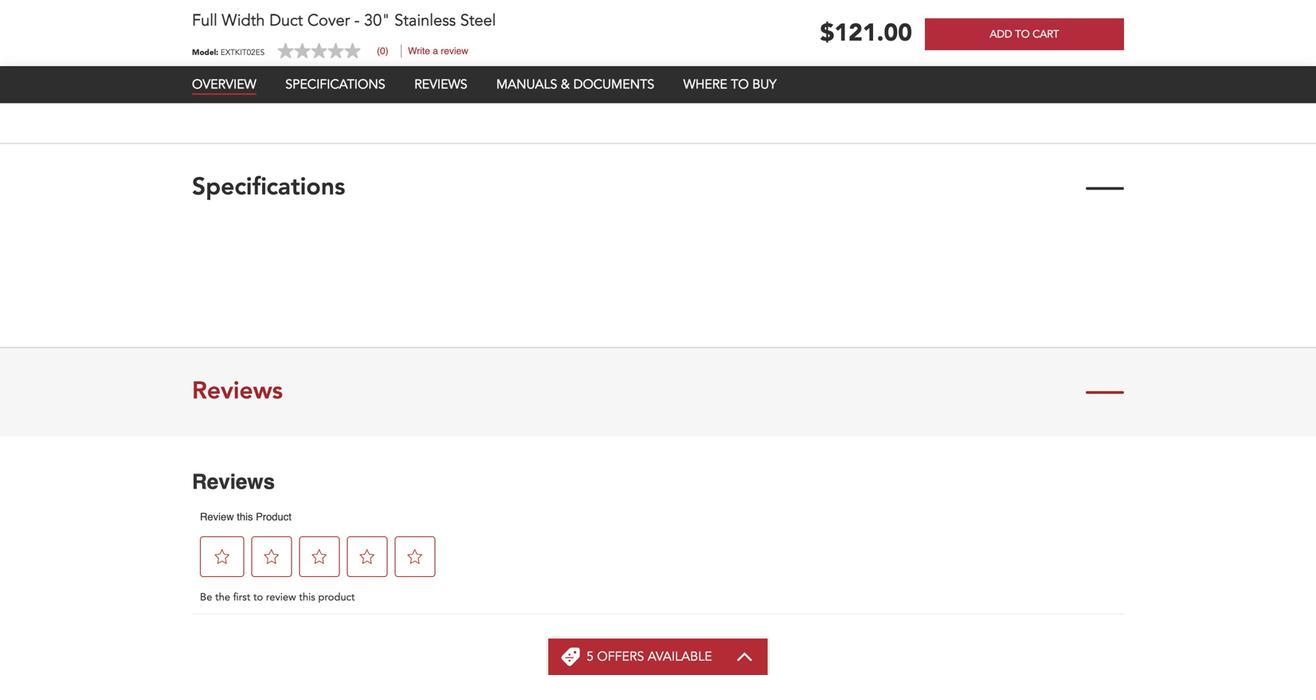 Task type: vqa. For each thing, say whether or not it's contained in the screenshot.
the rightmost the KitchenAid image
no



Task type: locate. For each thing, give the bounding box(es) containing it.
width
[[222, 10, 265, 31]]

 image
[[696, 0, 1095, 66]]

product
[[256, 511, 292, 523]]

full width duct cover - 30" stainless steel
[[192, 10, 496, 31]]

0 horizontal spatial this
[[237, 511, 253, 523]]

write a review button
[[408, 45, 469, 57]]

review right a
[[441, 45, 469, 57]]

0 vertical spatial specifications
[[286, 76, 386, 93]]

the
[[215, 593, 230, 603]]

heading containing 5
[[587, 648, 712, 666]]

rating is 0 (out of 5 stars). group
[[200, 533, 439, 581]]

cover
[[308, 10, 350, 31]]

this
[[237, 511, 253, 523], [299, 593, 315, 603]]

1 horizontal spatial review
[[441, 45, 469, 57]]

reviews link
[[415, 76, 468, 93]]

1 horizontal spatial to
[[731, 76, 749, 93]]

add to cart
[[990, 27, 1060, 41]]

review right first
[[266, 593, 296, 603]]

0 horizontal spatial review
[[266, 593, 296, 603]]

steel
[[461, 10, 496, 31]]

2 vertical spatial reviews
[[192, 470, 275, 494]]

1 vertical spatial reviews
[[192, 380, 283, 404]]

be the first to review this product
[[200, 593, 355, 603]]

5
[[587, 648, 594, 666]]

reviews
[[415, 76, 468, 93], [192, 380, 283, 404], [192, 470, 275, 494]]

to left buy
[[731, 76, 749, 93]]

manuals
[[497, 76, 558, 93]]

this left product
[[299, 593, 315, 603]]

to
[[731, 76, 749, 93], [253, 593, 263, 603]]

1 vertical spatial this
[[299, 593, 315, 603]]

documents
[[574, 76, 655, 93]]

$121.00
[[821, 17, 913, 49]]

heading
[[587, 648, 712, 666]]

this right review
[[237, 511, 253, 523]]

1 vertical spatial to
[[253, 593, 263, 603]]

review
[[200, 511, 234, 523]]

duct
[[269, 10, 303, 31]]

1 vertical spatial specifications
[[192, 176, 345, 200]]

0 vertical spatial to
[[731, 76, 749, 93]]

0 vertical spatial reviews
[[415, 76, 468, 93]]

full
[[192, 10, 217, 31]]

specifications link
[[286, 76, 386, 93]]

(0)
[[377, 45, 389, 57]]

specifications
[[286, 76, 386, 93], [192, 176, 345, 200]]

to
[[1016, 27, 1030, 41]]

manuals & documents link
[[497, 76, 655, 93]]

add to cart button
[[925, 18, 1125, 50]]

-
[[355, 10, 360, 31]]

review
[[441, 45, 469, 57], [266, 593, 296, 603]]

to right first
[[253, 593, 263, 603]]

model:
[[192, 47, 219, 58]]

overview link
[[192, 76, 256, 95]]

0 horizontal spatial to
[[253, 593, 263, 603]]

review this product
[[200, 511, 292, 523]]

add
[[990, 27, 1013, 41]]

1 vertical spatial review
[[266, 593, 296, 603]]

1 horizontal spatial this
[[299, 593, 315, 603]]



Task type: describe. For each thing, give the bounding box(es) containing it.
first
[[233, 593, 251, 603]]

(0) button
[[271, 43, 395, 59]]

product
[[318, 593, 355, 603]]

available
[[648, 648, 712, 666]]

0 vertical spatial review
[[441, 45, 469, 57]]

write
[[408, 45, 430, 57]]

where to buy
[[684, 76, 777, 93]]

extkit02es
[[221, 47, 265, 58]]

30"
[[364, 10, 390, 31]]

5 offers available
[[587, 648, 712, 666]]

be
[[200, 593, 212, 603]]

0 vertical spatial this
[[237, 511, 253, 523]]

overview
[[192, 76, 256, 93]]

write a review
[[408, 45, 469, 57]]

where
[[684, 76, 728, 93]]

a
[[433, 45, 438, 57]]

&
[[561, 76, 570, 93]]

buy
[[753, 76, 777, 93]]

promo tag image
[[561, 647, 580, 666]]

offers
[[597, 648, 644, 666]]

stainless
[[395, 10, 456, 31]]

manuals & documents
[[497, 76, 655, 93]]

model: extkit02es
[[192, 47, 265, 58]]

where to buy link
[[684, 76, 777, 93]]

chevron icon image
[[736, 652, 754, 662]]

cart
[[1033, 27, 1060, 41]]



